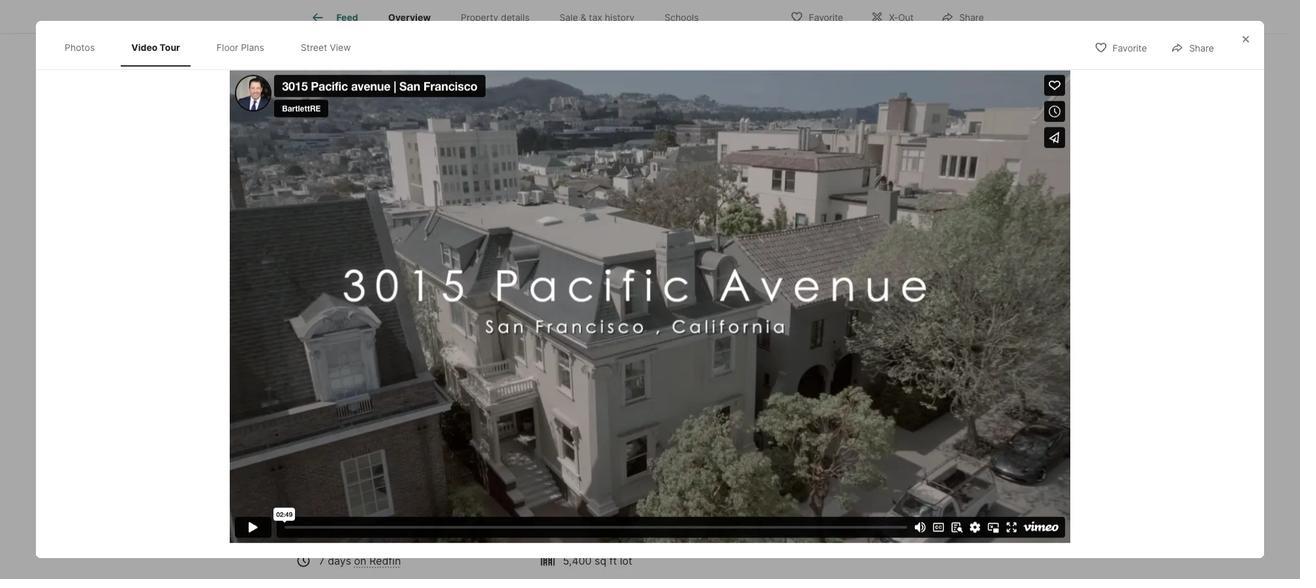 Task type: locate. For each thing, give the bounding box(es) containing it.
list box
[[801, 388, 985, 417]]

1 vertical spatial fall
[[480, 502, 497, 515]]

oct for 25
[[814, 323, 832, 333]]

0 vertical spatial favorite button
[[780, 3, 854, 30]]

1 horizontal spatial street
[[501, 247, 528, 258]]

street view tab
[[290, 31, 361, 64]]

1 oct from the left
[[814, 323, 832, 333]]

favorite button for share
[[1083, 34, 1158, 61]]

1 horizontal spatial pacific
[[372, 471, 405, 484]]

tab list inside dialog
[[52, 29, 374, 66]]

& left tax
[[581, 12, 586, 23]]

oct up wednesday
[[814, 323, 832, 333]]

0 horizontal spatial oct
[[814, 323, 832, 333]]

view inside button
[[530, 247, 553, 258]]

(312) 616-5409 link
[[903, 484, 975, 495]]

oct
[[814, 323, 832, 333], [871, 323, 889, 333], [929, 323, 946, 333]]

over
[[492, 565, 514, 578]]

0 vertical spatial street view
[[301, 42, 351, 53]]

video inside video tour tab
[[131, 42, 158, 53]]

via
[[915, 397, 927, 407]]

schedule tour next available: today at 7:00 pm
[[833, 435, 953, 459]]

0 horizontal spatial pacific
[[324, 318, 358, 331]]

oct inside oct 25 wednesday
[[814, 323, 832, 333]]

1 vertical spatial street
[[501, 247, 528, 258]]

next
[[833, 449, 851, 459]]

0 vertical spatial plans
[[241, 42, 264, 53]]

in up demonstrate
[[733, 471, 742, 484]]

oct down tour with a redfin premier agent
[[871, 323, 889, 333]]

appointment.
[[492, 486, 557, 499]]

0 horizontal spatial view
[[330, 42, 351, 53]]

oct inside oct 26 thursday
[[871, 323, 889, 333]]

francisco down portico
[[549, 533, 597, 546]]

0 horizontal spatial plans
[[241, 42, 264, 53]]

6.5 up classic
[[478, 518, 493, 531]]

1 horizontal spatial fall
[[480, 502, 497, 515]]

0 horizontal spatial fall
[[390, 486, 407, 499]]

3015 pacific ave, san francisco, ca 94115 image
[[295, 0, 786, 276], [791, 0, 995, 129], [791, 134, 995, 276]]

sq
[[595, 554, 607, 567]]

overview
[[388, 12, 431, 23]]

video up the 2002.
[[295, 471, 324, 484]]

2 vertical spatial with
[[638, 565, 659, 578]]

0 vertical spatial with
[[827, 303, 849, 316]]

house
[[327, 565, 357, 578]]

tour for tour with a redfin premier agent
[[801, 303, 825, 316]]

1 horizontal spatial 6
[[479, 348, 489, 366]]

0 horizontal spatial share
[[959, 11, 984, 23]]

1 horizontal spatial floor
[[407, 247, 429, 258]]

video for video preview! pacific heights edwardian home built in 1912 with south views. updated in 2002. leased until fall 2024. shown by appointment. 2023 sutro architects plans demonstrate incredible potential & vision. move-in fall 2024 or carefully plan & permit your project. the 7405 square foot home has 6 bedrooms & 6.5 bathrooms. portico entry, beautiful front door opens to a large foyer that reflects the elegant & classic san francisco styling. intricately laid hardwood floors under 10' 3 ceilings. grand staircase & beautiful wood detailing & columns. lr on the front of the house showcases a walnut panel over the fireplace. formal dr with a coffered ceili
[[295, 471, 324, 484]]

sale
[[328, 293, 350, 305]]

None button
[[809, 318, 862, 375], [867, 319, 919, 374], [924, 319, 977, 374], [809, 318, 862, 375], [867, 319, 919, 374], [924, 319, 977, 374]]

0 vertical spatial share
[[959, 11, 984, 23]]

share button
[[930, 3, 995, 30], [1160, 34, 1225, 61]]

3
[[375, 549, 381, 562]]

large
[[304, 533, 329, 546]]

1 horizontal spatial street view
[[501, 247, 553, 258]]

video up for sale - active
[[335, 247, 361, 258]]

pacific
[[324, 318, 358, 331], [372, 471, 405, 484]]

,
[[380, 318, 383, 331], [455, 318, 458, 331]]

3 oct from the left
[[929, 323, 946, 333]]

available:
[[853, 449, 887, 459]]

-
[[353, 293, 357, 305]]

hardwood
[[710, 533, 760, 546]]

0 horizontal spatial san
[[386, 318, 405, 331]]

days
[[328, 554, 351, 567]]

schedule
[[858, 435, 905, 448]]

tab list for x-out
[[295, 0, 724, 33]]

video right photos
[[131, 42, 158, 53]]

until
[[366, 486, 387, 499]]

active
[[360, 293, 392, 305]]

0 vertical spatial francisco
[[407, 318, 455, 331]]

san down bathrooms. at the bottom left
[[527, 533, 546, 546]]

, left ca
[[455, 318, 458, 331]]

tour with a redfin premier agent
[[801, 303, 968, 316]]

south
[[620, 471, 649, 484]]

1 vertical spatial street view
[[501, 247, 553, 258]]

ave
[[361, 318, 380, 331]]

property details
[[461, 12, 530, 23]]

0 horizontal spatial street
[[301, 42, 327, 53]]

wood
[[564, 549, 591, 562]]

intricately
[[638, 533, 687, 546]]

2 vertical spatial plans
[[671, 486, 698, 499]]

beautiful up fireplace.
[[517, 549, 561, 562]]

1 vertical spatial video
[[335, 247, 361, 258]]

the
[[720, 502, 739, 515]]

0 vertical spatial street
[[301, 42, 327, 53]]

video inside video preview! pacific heights edwardian home built in 1912 with south views. updated in 2002. leased until fall 2024. shown by appointment. 2023 sutro architects plans demonstrate incredible potential & vision. move-in fall 2024 or carefully plan & permit your project. the 7405 square foot home has 6 bedrooms & 6.5 bathrooms. portico entry, beautiful front door opens to a large foyer that reflects the elegant & classic san francisco styling. intricately laid hardwood floors under 10' 3 ceilings. grand staircase & beautiful wood detailing & columns. lr on the front of the house showcases a walnut panel over the fireplace. formal dr with a coffered ceili
[[295, 471, 324, 484]]

1 horizontal spatial favorite
[[1113, 43, 1147, 54]]

tour
[[907, 435, 928, 448]]

floors
[[295, 549, 323, 562]]

beautiful down permit
[[625, 518, 668, 531]]

1 , from the left
[[380, 318, 383, 331]]

3015
[[295, 318, 321, 331]]

friday
[[929, 360, 952, 368]]

tab list containing photos
[[52, 29, 374, 66]]

1 horizontal spatial share button
[[1160, 34, 1225, 61]]

0 vertical spatial fall
[[390, 486, 407, 499]]

on left the 3
[[354, 554, 367, 567]]

0 vertical spatial video
[[131, 42, 158, 53]]

0 horizontal spatial favorite button
[[780, 3, 854, 30]]

with up sutro
[[596, 471, 617, 484]]

ask a question link
[[814, 484, 880, 495]]

0 horizontal spatial ,
[[380, 318, 383, 331]]

carefully
[[542, 502, 584, 515]]

1 horizontal spatial beautiful
[[625, 518, 668, 531]]

1 vertical spatial front
[[745, 549, 769, 562]]

francisco left ca
[[407, 318, 455, 331]]

1 vertical spatial favorite button
[[1083, 34, 1158, 61]]

1 horizontal spatial share
[[1190, 43, 1214, 54]]

1 horizontal spatial floor plans
[[407, 247, 455, 258]]

francisco
[[407, 318, 455, 331], [549, 533, 597, 546]]

favorite inside dialog
[[1113, 43, 1147, 54]]

6 up beds on the bottom of page
[[479, 348, 489, 366]]

street
[[301, 42, 327, 53], [501, 247, 528, 258]]

overview tab
[[373, 2, 446, 33]]

home right this at the bottom
[[375, 430, 417, 448]]

1 vertical spatial francisco
[[549, 533, 597, 546]]

$61,940
[[314, 369, 349, 380]]

video for video
[[335, 247, 361, 258]]

project.
[[679, 502, 717, 515]]

6 right has
[[406, 518, 412, 531]]

1 vertical spatial beautiful
[[517, 549, 561, 562]]

a up oct 25 wednesday
[[852, 303, 858, 316]]

0 vertical spatial floor
[[217, 42, 238, 53]]

0 vertical spatial view
[[330, 42, 351, 53]]

1 vertical spatial home
[[355, 518, 382, 531]]

oct for 26
[[871, 323, 889, 333]]

0 vertical spatial floor plans
[[217, 42, 264, 53]]

home down potential
[[355, 518, 382, 531]]

6.5 up 'baths' link
[[535, 348, 559, 366]]

1 horizontal spatial plans
[[431, 247, 455, 258]]

1 vertical spatial redfin
[[369, 554, 401, 567]]

0 horizontal spatial redfin
[[369, 554, 401, 567]]

1 horizontal spatial video
[[295, 471, 324, 484]]

under
[[326, 549, 355, 562]]

home inside video preview! pacific heights edwardian home built in 1912 with south views. updated in 2002. leased until fall 2024. shown by appointment. 2023 sutro architects plans demonstrate incredible potential & vision. move-in fall 2024 or carefully plan & permit your project. the 7405 square foot home has 6 bedrooms & 6.5 bathrooms. portico entry, beautiful front door opens to a large foyer that reflects the elegant & classic san francisco styling. intricately laid hardwood floors under 10' 3 ceilings. grand staircase & beautiful wood detailing & columns. lr on the front of the house showcases a walnut panel over the fireplace. formal dr with a coffered ceili
[[355, 518, 382, 531]]

in left person
[[833, 397, 840, 407]]

pacific down "sale"
[[324, 318, 358, 331]]

2 horizontal spatial video
[[335, 247, 361, 258]]

0 horizontal spatial share button
[[930, 3, 995, 30]]

1 horizontal spatial 6.5
[[535, 348, 559, 366]]

1 horizontal spatial francisco
[[549, 533, 597, 546]]

x-
[[889, 11, 898, 23]]

schools tab
[[650, 2, 714, 33]]

1 horizontal spatial ,
[[455, 318, 458, 331]]

pacific inside video preview! pacific heights edwardian home built in 1912 with south views. updated in 2002. leased until fall 2024. shown by appointment. 2023 sutro architects plans demonstrate incredible potential & vision. move-in fall 2024 or carefully plan & permit your project. the 7405 square foot home has 6 bedrooms & 6.5 bathrooms. portico entry, beautiful front door opens to a large foyer that reflects the elegant & classic san francisco styling. intricately laid hardwood floors under 10' 3 ceilings. grand staircase & beautiful wood detailing & columns. lr on the front of the house showcases a walnut panel over the fireplace. formal dr with a coffered ceili
[[372, 471, 405, 484]]

2024.
[[409, 486, 438, 499]]

on
[[711, 549, 723, 562], [354, 554, 367, 567]]

0 horizontal spatial floor plans
[[217, 42, 264, 53]]

pacific up until
[[372, 471, 405, 484]]

2 vertical spatial video
[[295, 471, 324, 484]]

1 vertical spatial with
[[596, 471, 617, 484]]

5409
[[950, 484, 975, 495]]

1 horizontal spatial san
[[527, 533, 546, 546]]

2 oct from the left
[[871, 323, 889, 333]]

0 vertical spatial favorite
[[809, 11, 843, 23]]

dialog containing photos
[[36, 21, 1264, 558]]

0 vertical spatial front
[[671, 518, 695, 531]]

video preview! pacific heights edwardian home built in 1912 with south views. updated in 2002. leased until fall 2024. shown by appointment. 2023 sutro architects plans demonstrate incredible potential & vision. move-in fall 2024 or carefully plan & permit your project. the 7405 square foot home has 6 bedrooms & 6.5 bathrooms. portico entry, beautiful front door opens to a large foyer that reflects the elegant & classic san francisco styling. intricately laid hardwood floors under 10' 3 ceilings. grand staircase & beautiful wood detailing & columns. lr on the front of the house showcases a walnut panel over the fireplace. formal dr with a coffered ceili
[[295, 471, 769, 579]]

fall
[[390, 486, 407, 499], [480, 502, 497, 515]]

1 vertical spatial san
[[527, 533, 546, 546]]

a left walnut
[[418, 565, 424, 578]]

in right 'built'
[[559, 471, 568, 484]]

1 horizontal spatial favorite button
[[1083, 34, 1158, 61]]

video tour tab
[[121, 31, 191, 64]]

0 horizontal spatial 6
[[406, 518, 412, 531]]

tab list containing feed
[[295, 0, 724, 33]]

square
[[295, 518, 329, 531]]

floor plans inside button
[[407, 247, 455, 258]]

1 vertical spatial share button
[[1160, 34, 1225, 61]]

, down active link
[[380, 318, 383, 331]]

walnut
[[427, 565, 460, 578]]

tour for tour in person
[[810, 397, 831, 407]]

99 photos button
[[899, 240, 985, 266]]

street view inside button
[[501, 247, 553, 258]]

6
[[479, 348, 489, 366], [406, 518, 412, 531]]

0 vertical spatial 6
[[479, 348, 489, 366]]

0 horizontal spatial beautiful
[[517, 549, 561, 562]]

1 horizontal spatial front
[[745, 549, 769, 562]]

1 vertical spatial floor plans
[[407, 247, 455, 258]]

a
[[852, 303, 858, 316], [833, 484, 839, 495], [295, 533, 301, 546], [418, 565, 424, 578], [662, 565, 668, 578]]

video inside video button
[[335, 247, 361, 258]]

tax
[[589, 12, 602, 23]]

6.5 inside video preview! pacific heights edwardian home built in 1912 with south views. updated in 2002. leased until fall 2024. shown by appointment. 2023 sutro architects plans demonstrate incredible potential & vision. move-in fall 2024 or carefully plan & permit your project. the 7405 square foot home has 6 bedrooms & 6.5 bathrooms. portico entry, beautiful front door opens to a large foyer that reflects the elegant & classic san francisco styling. intricately laid hardwood floors under 10' 3 ceilings. grand staircase & beautiful wood detailing & columns. lr on the front of the house showcases a walnut panel over the fireplace. formal dr with a coffered ceili
[[478, 518, 493, 531]]

grand
[[427, 549, 457, 562]]

fall right until
[[390, 486, 407, 499]]

1 vertical spatial 6
[[406, 518, 412, 531]]

floor plans button
[[377, 240, 467, 266]]

0 horizontal spatial floor
[[217, 42, 238, 53]]

1 vertical spatial plans
[[431, 247, 455, 258]]

0 horizontal spatial video
[[131, 42, 158, 53]]

view inside tab
[[330, 42, 351, 53]]

fall down by
[[480, 502, 497, 515]]

2 horizontal spatial oct
[[929, 323, 946, 333]]

0 horizontal spatial favorite
[[809, 11, 843, 23]]

0 vertical spatial 6.5
[[535, 348, 559, 366]]

with
[[827, 303, 849, 316], [596, 471, 617, 484], [638, 565, 659, 578]]

94115
[[479, 318, 508, 331]]

redfin
[[860, 303, 893, 316], [369, 554, 401, 567]]

tab list
[[295, 0, 724, 33], [52, 29, 374, 66]]

2002.
[[295, 486, 324, 499]]

dialog
[[36, 21, 1264, 558]]

about this home
[[295, 430, 417, 448]]

0 vertical spatial beautiful
[[625, 518, 668, 531]]

about
[[295, 430, 341, 448]]

0 horizontal spatial 6.5
[[478, 518, 493, 531]]

today
[[889, 449, 911, 459]]

1 vertical spatial share
[[1190, 43, 1214, 54]]

has
[[385, 518, 403, 531]]

& down classic
[[508, 549, 515, 562]]

front down project.
[[671, 518, 695, 531]]

oct inside 'oct 27 friday'
[[929, 323, 946, 333]]

the down hardwood
[[726, 549, 742, 562]]

video for video tour
[[131, 42, 158, 53]]

0 vertical spatial pacific
[[324, 318, 358, 331]]

floor inside button
[[407, 247, 429, 258]]

dr
[[621, 565, 635, 578]]

with up oct 25 wednesday
[[827, 303, 849, 316]]

incredible
[[295, 502, 344, 515]]

front down hardwood
[[745, 549, 769, 562]]

0 vertical spatial redfin
[[860, 303, 893, 316]]

feed link
[[310, 10, 358, 25]]

0 horizontal spatial street view
[[301, 42, 351, 53]]

street view inside tab
[[301, 42, 351, 53]]

1 vertical spatial favorite
[[1113, 43, 1147, 54]]

1 horizontal spatial redfin
[[860, 303, 893, 316]]

5,400 sq ft lot
[[563, 554, 632, 567]]

with right dr
[[638, 565, 659, 578]]

street inside tab
[[301, 42, 327, 53]]

oct down agent
[[929, 323, 946, 333]]

2 horizontal spatial plans
[[671, 486, 698, 499]]

question
[[841, 484, 880, 495]]

san right ave
[[386, 318, 405, 331]]

tour
[[160, 42, 180, 53], [801, 303, 825, 316], [810, 397, 831, 407], [893, 397, 913, 407]]

beautiful
[[625, 518, 668, 531], [517, 549, 561, 562]]

foot
[[332, 518, 352, 531]]

& up elegant
[[468, 518, 475, 531]]

sale
[[560, 12, 578, 23]]

floor inside tab
[[217, 42, 238, 53]]

1 horizontal spatial on
[[711, 549, 723, 562]]

1 vertical spatial floor
[[407, 247, 429, 258]]

1 horizontal spatial oct
[[871, 323, 889, 333]]

photos tab
[[54, 31, 105, 64]]

2 horizontal spatial with
[[827, 303, 849, 316]]

the
[[422, 533, 439, 546], [726, 549, 742, 562], [308, 565, 324, 578], [517, 565, 533, 578]]

street view
[[301, 42, 351, 53], [501, 247, 553, 258]]

1 vertical spatial pacific
[[372, 471, 405, 484]]

1 vertical spatial 6.5
[[478, 518, 493, 531]]

on right lr
[[711, 549, 723, 562]]

1 vertical spatial view
[[530, 247, 553, 258]]

6.5 inside 6.5 baths
[[535, 348, 559, 366]]

1 horizontal spatial view
[[530, 247, 553, 258]]

6.5
[[535, 348, 559, 366], [478, 518, 493, 531]]



Task type: vqa. For each thing, say whether or not it's contained in the screenshot.
street view inside button
yes



Task type: describe. For each thing, give the bounding box(es) containing it.
shown
[[441, 486, 474, 499]]

& inside 'tab'
[[581, 12, 586, 23]]

x-out
[[889, 11, 914, 23]]

history
[[605, 12, 635, 23]]

1912
[[571, 471, 593, 484]]

leased
[[327, 486, 363, 499]]

home
[[503, 471, 532, 484]]

(312)
[[903, 484, 927, 495]]

redfin for on
[[369, 554, 401, 567]]

& up has
[[393, 502, 399, 515]]

tour for tour via video chat
[[893, 397, 913, 407]]

1 horizontal spatial with
[[638, 565, 659, 578]]

616-
[[929, 484, 950, 495]]

entry,
[[593, 518, 622, 531]]

architects
[[618, 486, 668, 499]]

street inside button
[[501, 247, 528, 258]]

of
[[295, 565, 305, 578]]

plans inside button
[[431, 247, 455, 258]]

ask
[[814, 484, 831, 495]]

a down columns.
[[662, 565, 668, 578]]

in down shown at left bottom
[[468, 502, 477, 515]]

7 days on redfin
[[319, 554, 401, 567]]

list box containing tour in person
[[801, 388, 985, 417]]

25
[[814, 333, 844, 361]]

reflects
[[382, 533, 420, 546]]

panel
[[463, 565, 490, 578]]

premier
[[896, 303, 936, 316]]

0 vertical spatial san
[[386, 318, 405, 331]]

floor plans inside tab
[[217, 42, 264, 53]]

0 horizontal spatial front
[[671, 518, 695, 531]]

99 photos
[[929, 247, 974, 258]]

0 horizontal spatial on
[[354, 554, 367, 567]]

preview!
[[327, 471, 369, 484]]

in inside list box
[[833, 397, 840, 407]]

2024
[[500, 502, 526, 515]]

(312) 616-5409
[[903, 484, 975, 495]]

2 , from the left
[[455, 318, 458, 331]]

francisco inside video preview! pacific heights edwardian home built in 1912 with south views. updated in 2002. leased until fall 2024. shown by appointment. 2023 sutro architects plans demonstrate incredible potential & vision. move-in fall 2024 or carefully plan & permit your project. the 7405 square foot home has 6 bedrooms & 6.5 bathrooms. portico entry, beautiful front door opens to a large foyer that reflects the elegant & classic san francisco styling. intricately laid hardwood floors under 10' 3 ceilings. grand staircase & beautiful wood detailing & columns. lr on the front of the house showcases a walnut panel over the fireplace. formal dr with a coffered ceili
[[549, 533, 597, 546]]

styling.
[[600, 533, 635, 546]]

sutro
[[589, 486, 615, 499]]

tour in person
[[810, 397, 872, 407]]

sale & tax history tab
[[545, 2, 650, 33]]

6 beds
[[479, 348, 504, 381]]

by
[[477, 486, 489, 499]]

ask a question
[[814, 484, 880, 495]]

bedrooms
[[415, 518, 465, 531]]

redfin for a
[[860, 303, 893, 316]]

columns.
[[648, 549, 693, 562]]

person
[[842, 397, 872, 407]]

tab list for share
[[52, 29, 374, 66]]

/mo
[[349, 369, 366, 380]]

sq
[[598, 368, 611, 381]]

oct 25 wednesday
[[814, 323, 856, 368]]

thursday
[[871, 360, 908, 368]]

est.
[[295, 369, 311, 380]]

floor plans tab
[[206, 31, 275, 64]]

this
[[344, 430, 372, 448]]

pre-
[[387, 369, 406, 380]]

the down bedrooms
[[422, 533, 439, 546]]

portico
[[555, 518, 591, 531]]

showcases
[[360, 565, 415, 578]]

heights
[[407, 471, 445, 484]]

permit
[[620, 502, 652, 515]]

share inside dialog
[[1190, 43, 1214, 54]]

feed
[[336, 12, 358, 23]]

coffered
[[671, 565, 712, 578]]

baths link
[[535, 368, 564, 381]]

plans inside video preview! pacific heights edwardian home built in 1912 with south views. updated in 2002. leased until fall 2024. shown by appointment. 2023 sutro architects plans demonstrate incredible potential & vision. move-in fall 2024 or carefully plan & permit your project. the 7405 square foot home has 6 bedrooms & 6.5 bathrooms. portico entry, beautiful front door opens to a large foyer that reflects the elegant & classic san francisco styling. intricately laid hardwood floors under 10' 3 ceilings. grand staircase & beautiful wood detailing & columns. lr on the front of the house showcases a walnut panel over the fireplace. formal dr with a coffered ceili
[[671, 486, 698, 499]]

0 horizontal spatial francisco
[[407, 318, 455, 331]]

favorite for x-out
[[809, 11, 843, 23]]

0 vertical spatial share button
[[930, 3, 995, 30]]

share button inside dialog
[[1160, 34, 1225, 61]]

& right plan
[[610, 502, 617, 515]]

the right of
[[308, 565, 324, 578]]

street view button
[[472, 240, 564, 266]]

bathrooms.
[[496, 518, 552, 531]]

next image
[[969, 336, 990, 357]]

classic
[[491, 533, 524, 546]]

tour inside tab
[[160, 42, 180, 53]]

active link
[[360, 293, 392, 305]]

photos
[[943, 247, 974, 258]]

favorite for share
[[1113, 43, 1147, 54]]

lot
[[620, 554, 632, 567]]

10'
[[358, 549, 372, 562]]

built
[[535, 471, 556, 484]]

wednesday
[[814, 360, 856, 368]]

& right lot at the bottom left
[[639, 549, 645, 562]]

baths
[[535, 368, 564, 381]]

6.5 baths
[[535, 348, 564, 381]]

for sale - active
[[307, 293, 392, 305]]

edwardian
[[448, 471, 500, 484]]

5,400
[[563, 554, 592, 567]]

7405
[[742, 502, 767, 515]]

door
[[698, 518, 720, 531]]

27
[[929, 333, 958, 361]]

schools
[[665, 12, 699, 23]]

a left 'large'
[[295, 533, 301, 546]]

plans inside tab
[[241, 42, 264, 53]]

26
[[871, 333, 902, 361]]

the right over
[[517, 565, 533, 578]]

6 inside 6 beds
[[479, 348, 489, 366]]

staircase
[[460, 549, 505, 562]]

oct for 27
[[929, 323, 946, 333]]

favorite button for x-out
[[780, 3, 854, 30]]

0 horizontal spatial with
[[596, 471, 617, 484]]

& up staircase
[[481, 533, 488, 546]]

updated
[[688, 471, 731, 484]]

fireplace.
[[536, 565, 582, 578]]

on inside video preview! pacific heights edwardian home built in 1912 with south views. updated in 2002. leased until fall 2024. shown by appointment. 2023 sutro architects plans demonstrate incredible potential & vision. move-in fall 2024 or carefully plan & permit your project. the 7405 square foot home has 6 bedrooms & 6.5 bathrooms. portico entry, beautiful front door opens to a large foyer that reflects the elegant & classic san francisco styling. intricately laid hardwood floors under 10' 3 ceilings. grand staircase & beautiful wood detailing & columns. lr on the front of the house showcases a walnut panel over the fireplace. formal dr with a coffered ceili
[[711, 549, 723, 562]]

property
[[461, 12, 498, 23]]

ceilings.
[[384, 549, 424, 562]]

6 inside video preview! pacific heights edwardian home built in 1912 with south views. updated in 2002. leased until fall 2024. shown by appointment. 2023 sutro architects plans demonstrate incredible potential & vision. move-in fall 2024 or carefully plan & permit your project. the 7405 square foot home has 6 bedrooms & 6.5 bathrooms. portico entry, beautiful front door opens to a large foyer that reflects the elegant & classic san francisco styling. intricately laid hardwood floors under 10' 3 ceilings. grand staircase & beautiful wood detailing & columns. lr on the front of the house showcases a walnut panel over the fireplace. formal dr with a coffered ceili
[[406, 518, 412, 531]]

demonstrate
[[701, 486, 764, 499]]

0 vertical spatial home
[[375, 430, 417, 448]]

foyer
[[332, 533, 357, 546]]

get pre-approved link
[[368, 369, 448, 380]]

san inside video preview! pacific heights edwardian home built in 1912 with south views. updated in 2002. leased until fall 2024. shown by appointment. 2023 sutro architects plans demonstrate incredible potential & vision. move-in fall 2024 or carefully plan & permit your project. the 7405 square foot home has 6 bedrooms & 6.5 bathrooms. portico entry, beautiful front door opens to a large foyer that reflects the elegant & classic san francisco styling. intricately laid hardwood floors under 10' 3 ceilings. grand staircase & beautiful wood detailing & columns. lr on the front of the house showcases a walnut panel over the fireplace. formal dr with a coffered ceili
[[527, 533, 546, 546]]

a right the ask
[[833, 484, 839, 495]]

or
[[529, 502, 539, 515]]

property details tab
[[446, 2, 545, 33]]

map entry image
[[684, 292, 771, 379]]

details
[[501, 12, 530, 23]]

3015 pacific ave , san francisco , ca 94115
[[295, 318, 508, 331]]



